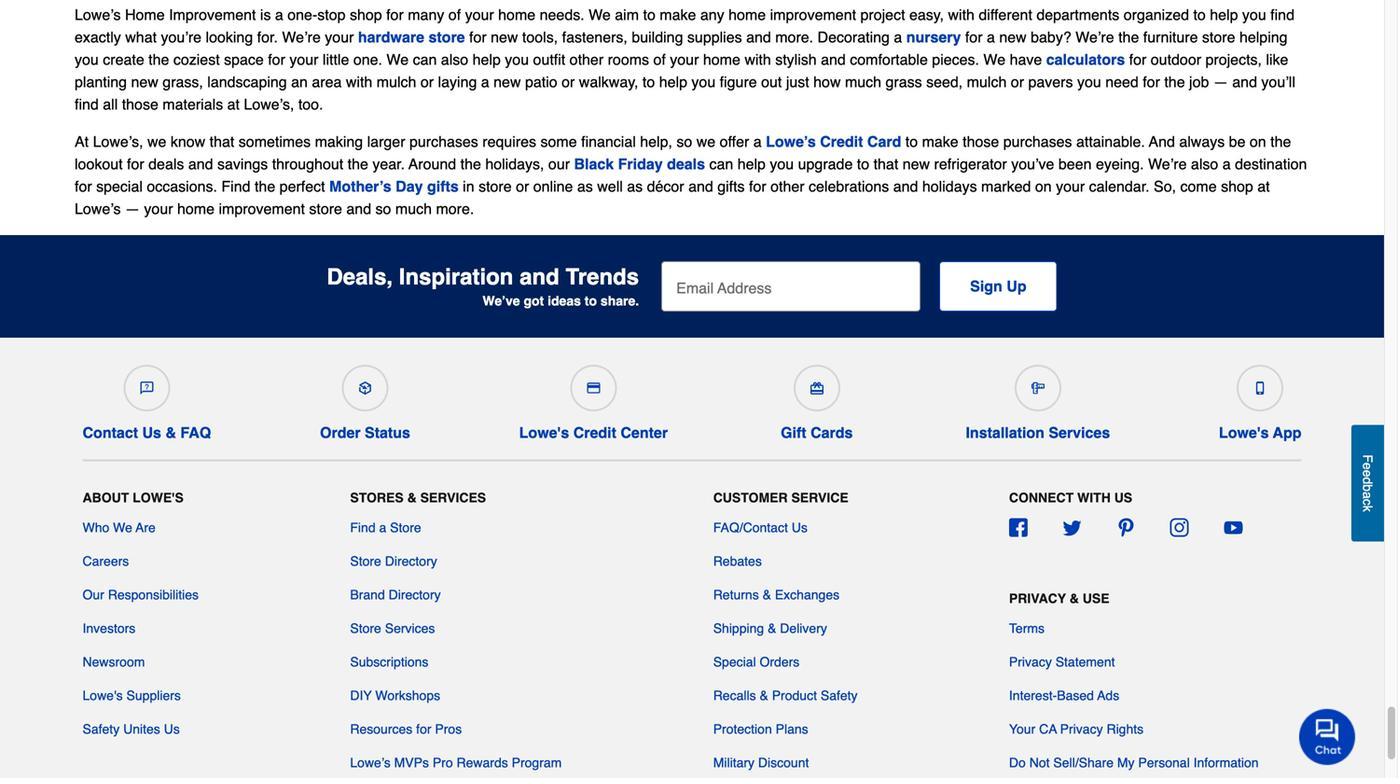 Task type: describe. For each thing, give the bounding box(es) containing it.
unites
[[123, 722, 160, 737]]

your right 'many'
[[465, 6, 494, 23]]

safety unites us
[[83, 722, 180, 737]]

mother's day gifts link
[[329, 178, 459, 195]]

we've
[[483, 294, 520, 309]]

what
[[125, 28, 157, 46]]

well
[[597, 178, 623, 195]]

on inside in store or online as well as décor and gifts for other celebrations and holidays marked on your calendar. so, come shop at lowe's — your home improvement store and so much more.
[[1036, 178, 1052, 195]]

suppliers
[[126, 688, 181, 703]]

orders
[[760, 654, 800, 669]]

1 horizontal spatial credit
[[820, 133, 863, 150]]

lowe's for lowe's suppliers
[[83, 688, 123, 703]]

need
[[1106, 73, 1139, 90]]

1 as from the left
[[577, 178, 593, 195]]

you down exactly
[[75, 51, 99, 68]]

lowe's inside in store or online as well as décor and gifts for other celebrations and holidays marked on your calendar. so, come shop at lowe's — your home improvement store and so much more.
[[75, 200, 121, 217]]

find inside lowe's home improvement is a one-stop shop for many of your home needs. we aim to make any home improvement project easy, with different departments organized to help you find exactly what you're looking for. we're your
[[1271, 6, 1295, 23]]

in store or online as well as décor and gifts for other celebrations and holidays marked on your calendar. so, come shop at lowe's — your home improvement store and so much more.
[[75, 178, 1270, 217]]

on inside the 'to make those purchases attainable. and always be on the lookout for deals and savings throughout the year. around the holidays, our'
[[1250, 133, 1267, 150]]

black friday deals
[[574, 155, 705, 173]]

your down hardware store for new tools, fasteners, building supplies and more. decorating a nursery
[[670, 51, 699, 68]]

coziest
[[173, 51, 220, 68]]

we left are on the bottom of page
[[113, 520, 132, 535]]

hardware
[[358, 28, 425, 46]]

privacy for privacy & use
[[1010, 591, 1066, 606]]

our
[[83, 587, 104, 602]]

instagram image
[[1171, 518, 1189, 537]]

new inside for a new baby? we're the furniture store helping you create the coziest space for your little one. we can also help you outfit other rooms of your home with stylish and comfortable pieces. we have
[[1000, 28, 1027, 46]]

your ca privacy rights link
[[1010, 720, 1144, 738]]

you'll
[[1262, 73, 1296, 90]]

lowe's app
[[1219, 424, 1302, 441]]

lowe's up upgrade
[[766, 133, 816, 150]]

dimensions image
[[1032, 382, 1045, 395]]

brand
[[350, 587, 385, 602]]

you left figure
[[692, 73, 716, 90]]

to inside can help you upgrade to that new refrigerator you've been eyeing. we're also a destination for special occasions. find the perfect
[[857, 155, 870, 173]]

contact us & faq
[[83, 424, 211, 441]]

store for directory
[[350, 554, 381, 569]]

based
[[1057, 688, 1094, 703]]

chat invite button image
[[1300, 708, 1357, 765]]

gift cards link
[[777, 357, 857, 442]]

lowe's for lowe's credit center
[[519, 424, 569, 441]]

resources for pros link
[[350, 720, 462, 738]]

— inside the for outdoor projects, like planting new grass, landscaping an area with mulch or laying a new patio or walkway, to help you figure out just how much grass seed, mulch or pavers you need for the job — and you'll find all those materials at lowe's, too.
[[1214, 73, 1229, 90]]

and inside deals, inspiration and trends we've got ideas to share.
[[520, 264, 560, 290]]

us for faq/contact
[[792, 520, 808, 535]]

twitter image
[[1063, 518, 1082, 537]]

for inside in store or online as well as décor and gifts for other celebrations and holidays marked on your calendar. so, come shop at lowe's — your home improvement store and so much more.
[[749, 178, 767, 195]]

and inside for a new baby? we're the furniture store helping you create the coziest space for your little one. we can also help you outfit other rooms of your home with stylish and comfortable pieces. we have
[[821, 51, 846, 68]]

for inside can help you upgrade to that new refrigerator you've been eyeing. we're also a destination for special occasions. find the perfect
[[75, 178, 92, 195]]

find a store
[[350, 520, 421, 535]]

faq/contact us link
[[714, 518, 808, 537]]

2 vertical spatial privacy
[[1061, 722, 1103, 737]]

protection
[[714, 722, 772, 737]]

gift
[[781, 424, 807, 441]]

lowe's credit center link
[[519, 357, 668, 442]]

little
[[323, 51, 349, 68]]

1 gifts from the left
[[427, 178, 459, 195]]

and right supplies
[[747, 28, 771, 46]]

improvement inside lowe's home improvement is a one-stop shop for many of your home needs. we aim to make any home improvement project easy, with different departments organized to help you find exactly what you're looking for. we're your
[[770, 6, 857, 23]]

job
[[1190, 73, 1210, 90]]

military discount link
[[714, 753, 809, 772]]

shipping
[[714, 621, 764, 636]]

furniture
[[1144, 28, 1199, 46]]

0 vertical spatial more.
[[776, 28, 814, 46]]

1 vertical spatial find
[[350, 520, 376, 535]]

attainable.
[[1077, 133, 1146, 150]]

customer care image
[[140, 382, 153, 395]]

a down stores at the left bottom of page
[[379, 520, 387, 535]]

do not sell/share my personal information
[[1010, 755, 1259, 770]]

can help you upgrade to that new refrigerator you've been eyeing. we're also a destination for special occasions. find the perfect
[[75, 155, 1308, 195]]

fasteners,
[[562, 28, 628, 46]]

can inside can help you upgrade to that new refrigerator you've been eyeing. we're also a destination for special occasions. find the perfect
[[710, 155, 734, 173]]

1 horizontal spatial so
[[677, 133, 693, 150]]

gifts inside in store or online as well as décor and gifts for other celebrations and holidays marked on your calendar. so, come shop at lowe's — your home improvement store and so much more.
[[718, 178, 745, 195]]

ads
[[1098, 688, 1120, 703]]

some
[[541, 133, 577, 150]]

store down 'many'
[[429, 28, 465, 46]]

pieces.
[[932, 51, 980, 68]]

you down calculators at the right of page
[[1078, 73, 1102, 90]]

with inside lowe's home improvement is a one-stop shop for many of your home needs. we aim to make any home improvement project easy, with different departments organized to help you find exactly what you're looking for. we're your
[[948, 6, 975, 23]]

offer
[[720, 133, 750, 150]]

1 vertical spatial credit
[[574, 424, 617, 441]]

ideas
[[548, 294, 581, 309]]

for.
[[257, 28, 278, 46]]

the down 'organized'
[[1119, 28, 1140, 46]]

with inside the for outdoor projects, like planting new grass, landscaping an area with mulch or laying a new patio or walkway, to help you figure out just how much grass seed, mulch or pavers you need for the job — and you'll find all those materials at lowe's, too.
[[346, 73, 373, 90]]

newsroom link
[[83, 653, 145, 671]]

recalls & product safety link
[[714, 686, 858, 705]]

you inside lowe's home improvement is a one-stop shop for many of your home needs. we aim to make any home improvement project easy, with different departments organized to help you find exactly what you're looking for. we're your
[[1243, 6, 1267, 23]]

the up mother's
[[348, 155, 368, 173]]

new inside can help you upgrade to that new refrigerator you've been eyeing. we're also a destination for special occasions. find the perfect
[[903, 155, 930, 173]]

or inside in store or online as well as décor and gifts for other celebrations and holidays marked on your calendar. so, come shop at lowe's — your home improvement store and so much more.
[[516, 178, 529, 195]]

interest-based ads link
[[1010, 686, 1120, 705]]

so inside in store or online as well as décor and gifts for other celebrations and holidays marked on your calendar. so, come shop at lowe's — your home improvement store and so much more.
[[376, 200, 391, 217]]

and inside the 'to make those purchases attainable. and always be on the lookout for deals and savings throughout the year. around the holidays, our'
[[188, 155, 213, 173]]

pickup image
[[359, 382, 372, 395]]

one-
[[288, 6, 317, 23]]

customer service
[[714, 490, 849, 505]]

a inside can help you upgrade to that new refrigerator you've been eyeing. we're also a destination for special occasions. find the perfect
[[1223, 155, 1231, 173]]

mother's day gifts
[[329, 178, 459, 195]]

diy
[[350, 688, 372, 703]]

just
[[786, 73, 810, 90]]

find a store link
[[350, 518, 421, 537]]

at inside in store or online as well as décor and gifts for other celebrations and holidays marked on your calendar. so, come shop at lowe's — your home improvement store and so much more.
[[1258, 178, 1270, 195]]

program
[[512, 755, 562, 770]]

cards
[[811, 424, 853, 441]]

services for store services
[[385, 621, 435, 636]]

or left laying at the top left of the page
[[421, 73, 434, 90]]

safety unites us link
[[83, 720, 180, 738]]

2 vertical spatial us
[[164, 722, 180, 737]]

find inside can help you upgrade to that new refrigerator you've been eyeing. we're also a destination for special occasions. find the perfect
[[222, 178, 251, 195]]

2 e from the top
[[1361, 470, 1376, 477]]

making
[[315, 133, 363, 150]]

your ca privacy rights
[[1010, 722, 1144, 737]]

f e e d b a c k button
[[1352, 425, 1385, 541]]

do
[[1010, 755, 1026, 770]]

and down mother's
[[347, 200, 371, 217]]

the inside can help you upgrade to that new refrigerator you've been eyeing. we're also a destination for special occasions. find the perfect
[[255, 178, 275, 195]]

home right any
[[729, 6, 766, 23]]

lowe's home improvement is a one-stop shop for many of your home needs. we aim to make any home improvement project easy, with different departments organized to help you find exactly what you're looking for. we're your
[[75, 6, 1295, 46]]

an
[[291, 73, 308, 90]]

new left patio
[[494, 73, 521, 90]]

special orders
[[714, 654, 800, 669]]

planting
[[75, 73, 127, 90]]

customer
[[714, 490, 788, 505]]

find inside the for outdoor projects, like planting new grass, landscaping an area with mulch or laying a new patio or walkway, to help you figure out just how much grass seed, mulch or pavers you need for the job — and you'll find all those materials at lowe's, too.
[[75, 96, 99, 113]]

mobile image
[[1254, 382, 1267, 395]]

those inside the for outdoor projects, like planting new grass, landscaping an area with mulch or laying a new patio or walkway, to help you figure out just how much grass seed, mulch or pavers you need for the job — and you'll find all those materials at lowe's, too.
[[122, 96, 158, 113]]

c
[[1361, 499, 1376, 505]]

to right aim
[[643, 6, 656, 23]]

shop inside lowe's home improvement is a one-stop shop for many of your home needs. we aim to make any home improvement project easy, with different departments organized to help you find exactly what you're looking for. we're your
[[350, 6, 382, 23]]

a inside button
[[1361, 491, 1376, 499]]

make inside lowe's home improvement is a one-stop shop for many of your home needs. we aim to make any home improvement project easy, with different departments organized to help you find exactly what you're looking for. we're your
[[660, 6, 696, 23]]

perfect
[[280, 178, 325, 195]]

installation services link
[[966, 357, 1111, 442]]

the up in
[[461, 155, 481, 173]]

for right need
[[1143, 73, 1161, 90]]

the down what
[[149, 51, 169, 68]]

lowe's, inside the for outdoor projects, like planting new grass, landscaping an area with mulch or laying a new patio or walkway, to help you figure out just how much grass seed, mulch or pavers you need for the job — and you'll find all those materials at lowe's, too.
[[244, 96, 294, 113]]

subscriptions
[[350, 654, 429, 669]]

for inside the 'to make those purchases attainable. and always be on the lookout for deals and savings throughout the year. around the holidays, our'
[[127, 155, 144, 173]]

your down occasions.
[[144, 200, 173, 217]]

at inside the for outdoor projects, like planting new grass, landscaping an area with mulch or laying a new patio or walkway, to help you figure out just how much grass seed, mulch or pavers you need for the job — and you'll find all those materials at lowe's, too.
[[227, 96, 240, 113]]

much inside in store or online as well as décor and gifts for other celebrations and holidays marked on your calendar. so, come shop at lowe's — your home improvement store and so much more.
[[396, 200, 432, 217]]

for down for.
[[268, 51, 285, 68]]

been
[[1059, 155, 1092, 173]]

different
[[979, 6, 1033, 23]]

special orders link
[[714, 653, 800, 671]]

who we are
[[83, 520, 156, 535]]

we're inside lowe's home improvement is a one-stop shop for many of your home needs. we aim to make any home improvement project easy, with different departments organized to help you find exactly what you're looking for. we're your
[[282, 28, 321, 46]]

you down tools,
[[505, 51, 529, 68]]

statement
[[1056, 654, 1115, 669]]

privacy statement
[[1010, 654, 1115, 669]]

1 e from the top
[[1361, 462, 1376, 470]]

lowe's suppliers
[[83, 688, 181, 703]]

make inside the 'to make those purchases attainable. and always be on the lookout for deals and savings throughout the year. around the holidays, our'
[[922, 133, 959, 150]]

our responsibilities
[[83, 587, 199, 602]]

for left pros
[[416, 722, 432, 737]]

be
[[1229, 133, 1246, 150]]

store right in
[[479, 178, 512, 195]]

share.
[[601, 294, 639, 309]]

help inside can help you upgrade to that new refrigerator you've been eyeing. we're also a destination for special occasions. find the perfect
[[738, 155, 766, 173]]

special
[[714, 654, 756, 669]]

lowe's for lowe's app
[[1219, 424, 1269, 441]]

0 vertical spatial store
[[390, 520, 421, 535]]

privacy for privacy statement
[[1010, 654, 1052, 669]]

we're inside can help you upgrade to that new refrigerator you've been eyeing. we're also a destination for special occasions. find the perfect
[[1149, 155, 1187, 173]]

resources for pros
[[350, 722, 462, 737]]

help inside lowe's home improvement is a one-stop shop for many of your home needs. we aim to make any home improvement project easy, with different departments organized to help you find exactly what you're looking for. we're your
[[1210, 6, 1239, 23]]

your down been
[[1056, 178, 1085, 195]]

you're
[[161, 28, 202, 46]]

0 horizontal spatial lowe's,
[[93, 133, 143, 150]]

a inside the for outdoor projects, like planting new grass, landscaping an area with mulch or laying a new patio or walkway, to help you figure out just how much grass seed, mulch or pavers you need for the job — and you'll find all those materials at lowe's, too.
[[481, 73, 490, 90]]

new left tools,
[[491, 28, 518, 46]]

of inside lowe's home improvement is a one-stop shop for many of your home needs. we aim to make any home improvement project easy, with different departments organized to help you find exactly what you're looking for. we're your
[[449, 6, 461, 23]]

deals inside the 'to make those purchases attainable. and always be on the lookout for deals and savings throughout the year. around the holidays, our'
[[149, 155, 184, 173]]

home up tools,
[[498, 6, 536, 23]]

a up comfortable on the top right of page
[[894, 28, 903, 46]]

like
[[1267, 51, 1289, 68]]

rewards
[[457, 755, 508, 770]]

calculators
[[1047, 51, 1125, 68]]

we're inside for a new baby? we're the furniture store helping you create the coziest space for your little one. we can also help you outfit other rooms of your home with stylish and comfortable pieces. we have
[[1076, 28, 1115, 46]]



Task type: locate. For each thing, give the bounding box(es) containing it.
directory for store directory
[[385, 554, 437, 569]]

1 vertical spatial make
[[922, 133, 959, 150]]

0 horizontal spatial other
[[570, 51, 604, 68]]

projects,
[[1206, 51, 1262, 68]]

contact
[[83, 424, 138, 441]]

too.
[[298, 96, 323, 113]]

careers link
[[83, 552, 129, 570]]

financial
[[581, 133, 636, 150]]

1 horizontal spatial us
[[164, 722, 180, 737]]

eyeing.
[[1096, 155, 1144, 173]]

lowe's inside lowe's suppliers link
[[83, 688, 123, 703]]

0 horizontal spatial we're
[[282, 28, 321, 46]]

with up out
[[745, 51, 771, 68]]

so
[[677, 133, 693, 150], [376, 200, 391, 217]]

much inside the for outdoor projects, like planting new grass, landscaping an area with mulch or laying a new patio or walkway, to help you figure out just how much grass seed, mulch or pavers you need for the job — and you'll find all those materials at lowe's, too.
[[845, 73, 882, 90]]

0 vertical spatial that
[[210, 133, 235, 150]]

on down 'you've'
[[1036, 178, 1052, 195]]

0 vertical spatial safety
[[821, 688, 858, 703]]

improvement inside in store or online as well as décor and gifts for other celebrations and holidays marked on your calendar. so, come shop at lowe's — your home improvement store and so much more.
[[219, 200, 305, 217]]

also inside for a new baby? we're the furniture store helping you create the coziest space for your little one. we can also help you outfit other rooms of your home with stylish and comfortable pieces. we have
[[441, 51, 469, 68]]

a right offer
[[754, 133, 762, 150]]

2 deals from the left
[[667, 155, 705, 173]]

more. inside in store or online as well as décor and gifts for other celebrations and holidays marked on your calendar. so, come shop at lowe's — your home improvement store and so much more.
[[436, 200, 474, 217]]

your
[[465, 6, 494, 23], [325, 28, 354, 46], [290, 51, 319, 68], [670, 51, 699, 68], [1056, 178, 1085, 195], [144, 200, 173, 217]]

2 horizontal spatial us
[[792, 520, 808, 535]]

at lowe's, we know that sometimes making larger purchases requires some financial help, so we offer a lowe's credit card
[[75, 133, 902, 150]]

home inside in store or online as well as décor and gifts for other celebrations and holidays marked on your calendar. so, come shop at lowe's — your home improvement store and so much more.
[[177, 200, 215, 217]]

grass
[[886, 73, 922, 90]]

2 purchases from the left
[[1004, 133, 1073, 150]]

grass,
[[163, 73, 203, 90]]

1 vertical spatial much
[[396, 200, 432, 217]]

2 vertical spatial store
[[350, 621, 381, 636]]

& for returns & exchanges
[[763, 587, 772, 602]]

1 purchases from the left
[[410, 133, 478, 150]]

a up k
[[1361, 491, 1376, 499]]

with down 'one.'
[[346, 73, 373, 90]]

lowe's inside lowe's home improvement is a one-stop shop for many of your home needs. we aim to make any home improvement project easy, with different departments organized to help you find exactly what you're looking for. we're your
[[75, 6, 121, 23]]

deals up occasions.
[[149, 155, 184, 173]]

your up the an
[[290, 51, 319, 68]]

1 vertical spatial shop
[[1221, 178, 1254, 195]]

or right patio
[[562, 73, 575, 90]]

help down for a new baby? we're the furniture store helping you create the coziest space for your little one. we can also help you outfit other rooms of your home with stylish and comfortable pieces. we have
[[659, 73, 688, 90]]

lowe's credit card link
[[766, 133, 902, 150]]

b
[[1361, 484, 1376, 492]]

pinterest image
[[1117, 518, 1136, 537]]

also down always at the top right of page
[[1191, 155, 1219, 173]]

to inside deals, inspiration and trends we've got ideas to share.
[[585, 294, 597, 309]]

1 vertical spatial also
[[1191, 155, 1219, 173]]

lowe's mvps pro rewards program link
[[350, 753, 562, 772]]

we left have
[[984, 51, 1006, 68]]

a right laying at the top left of the page
[[481, 73, 490, 90]]

and up got
[[520, 264, 560, 290]]

1 vertical spatial —
[[125, 200, 140, 217]]

& for privacy & use
[[1070, 591, 1079, 606]]

at down landscaping
[[227, 96, 240, 113]]

1 vertical spatial more.
[[436, 200, 474, 217]]

for inside lowe's home improvement is a one-stop shop for many of your home needs. we aim to make any home improvement project easy, with different departments organized to help you find exactly what you're looking for. we're your
[[386, 6, 404, 23]]

discount
[[758, 755, 809, 770]]

& for recalls & product safety
[[760, 688, 769, 703]]

mother's
[[329, 178, 392, 195]]

& left delivery
[[768, 621, 777, 636]]

0 vertical spatial find
[[222, 178, 251, 195]]

or down have
[[1011, 73, 1025, 90]]

for up pieces.
[[966, 28, 983, 46]]

0 vertical spatial at
[[227, 96, 240, 113]]

1 horizontal spatial make
[[922, 133, 959, 150]]

lowe's, up lookout
[[93, 133, 143, 150]]

1 vertical spatial store
[[350, 554, 381, 569]]

2 horizontal spatial with
[[948, 6, 975, 23]]

lowe's suppliers link
[[83, 686, 181, 705]]

1 horizontal spatial as
[[627, 178, 643, 195]]

d
[[1361, 477, 1376, 484]]

0 horizontal spatial credit
[[574, 424, 617, 441]]

gift card image
[[811, 382, 824, 395]]

0 horizontal spatial improvement
[[219, 200, 305, 217]]

1 horizontal spatial other
[[771, 178, 805, 195]]

mulch down pieces.
[[967, 73, 1007, 90]]

order
[[320, 424, 361, 441]]

that inside can help you upgrade to that new refrigerator you've been eyeing. we're also a destination for special occasions. find the perfect
[[874, 155, 899, 173]]

for up need
[[1130, 51, 1147, 68]]

you inside can help you upgrade to that new refrigerator you've been eyeing. we're also a destination for special occasions. find the perfect
[[770, 155, 794, 173]]

privacy up terms link
[[1010, 591, 1066, 606]]

so down the mother's day gifts
[[376, 200, 391, 217]]

investors link
[[83, 619, 136, 638]]

1 vertical spatial at
[[1258, 178, 1270, 195]]

0 vertical spatial of
[[449, 6, 461, 23]]

0 vertical spatial services
[[1049, 424, 1111, 441]]

purchases inside the 'to make those purchases attainable. and always be on the lookout for deals and savings throughout the year. around the holidays, our'
[[1004, 133, 1073, 150]]

we're up calculators at the right of page
[[1076, 28, 1115, 46]]

holidays
[[923, 178, 977, 195]]

1 deals from the left
[[149, 155, 184, 173]]

0 horizontal spatial can
[[413, 51, 437, 68]]

services for installation services
[[1049, 424, 1111, 441]]

those inside the 'to make those purchases attainable. and always be on the lookout for deals and savings throughout the year. around the holidays, our'
[[963, 133, 1000, 150]]

more. down in
[[436, 200, 474, 217]]

0 vertical spatial those
[[122, 96, 158, 113]]

for up laying at the top left of the page
[[469, 28, 487, 46]]

e
[[1361, 462, 1376, 470], [1361, 470, 1376, 477]]

0 horizontal spatial that
[[210, 133, 235, 150]]

0 horizontal spatial purchases
[[410, 133, 478, 150]]

1 vertical spatial directory
[[389, 587, 441, 602]]

investors
[[83, 621, 136, 636]]

diy workshops link
[[350, 686, 441, 705]]

of inside for a new baby? we're the furniture store helping you create the coziest space for your little one. we can also help you outfit other rooms of your home with stylish and comfortable pieces. we have
[[654, 51, 666, 68]]

find up helping
[[1271, 6, 1295, 23]]

can down hardware store link
[[413, 51, 437, 68]]

contact us & faq link
[[83, 357, 211, 442]]

2 gifts from the left
[[718, 178, 745, 195]]

1 vertical spatial safety
[[83, 722, 120, 737]]

the down outdoor
[[1165, 73, 1186, 90]]

hardware store link
[[358, 28, 465, 46]]

1 horizontal spatial of
[[654, 51, 666, 68]]

store up brand
[[350, 554, 381, 569]]

also
[[441, 51, 469, 68], [1191, 155, 1219, 173]]

with
[[948, 6, 975, 23], [745, 51, 771, 68], [346, 73, 373, 90]]

& right returns
[[763, 587, 772, 602]]

1 horizontal spatial shop
[[1221, 178, 1254, 195]]

that up savings
[[210, 133, 235, 150]]

app
[[1273, 424, 1302, 441]]

help up projects,
[[1210, 6, 1239, 23]]

rights
[[1107, 722, 1144, 737]]

faq/contact
[[714, 520, 788, 535]]

store
[[429, 28, 465, 46], [1203, 28, 1236, 46], [479, 178, 512, 195], [309, 200, 342, 217]]

returns & exchanges link
[[714, 585, 840, 604]]

we're down one-
[[282, 28, 321, 46]]

Email Address email field
[[662, 261, 921, 312]]

can inside for a new baby? we're the furniture store helping you create the coziest space for your little one. we can also help you outfit other rooms of your home with stylish and comfortable pieces. we have
[[413, 51, 437, 68]]

purchases up 'you've'
[[1004, 133, 1073, 150]]

as
[[577, 178, 593, 195], [627, 178, 643, 195]]

to inside the 'to make those purchases attainable. and always be on the lookout for deals and savings throughout the year. around the holidays, our'
[[906, 133, 918, 150]]

0 horizontal spatial on
[[1036, 178, 1052, 195]]

order status
[[320, 424, 410, 441]]

walkway,
[[579, 73, 639, 90]]

us for contact
[[142, 424, 161, 441]]

the up destination
[[1271, 133, 1292, 150]]

0 vertical spatial also
[[441, 51, 469, 68]]

— inside in store or online as well as décor and gifts for other celebrations and holidays marked on your calendar. so, come shop at lowe's — your home improvement store and so much more.
[[125, 200, 140, 217]]

with inside for a new baby? we're the furniture store helping you create the coziest space for your little one. we can also help you outfit other rooms of your home with stylish and comfortable pieces. we have
[[745, 51, 771, 68]]

1 horizontal spatial mulch
[[967, 73, 1007, 90]]

0 horizontal spatial us
[[142, 424, 161, 441]]

1 horizontal spatial much
[[845, 73, 882, 90]]

us
[[142, 424, 161, 441], [792, 520, 808, 535], [164, 722, 180, 737]]

2 as from the left
[[627, 178, 643, 195]]

calendar.
[[1089, 178, 1150, 195]]

shop up hardware
[[350, 6, 382, 23]]

facebook image
[[1010, 518, 1028, 537]]

much
[[845, 73, 882, 90], [396, 200, 432, 217]]

pavers
[[1029, 73, 1073, 90]]

subscriptions link
[[350, 653, 429, 671]]

0 horizontal spatial as
[[577, 178, 593, 195]]

e up the d
[[1361, 462, 1376, 470]]

and left holidays
[[894, 178, 919, 195]]

privacy up "interest-"
[[1010, 654, 1052, 669]]

1 horizontal spatial we
[[697, 133, 716, 150]]

a inside lowe's home improvement is a one-stop shop for many of your home needs. we aim to make any home improvement project easy, with different departments organized to help you find exactly what you're looking for. we're your
[[275, 6, 283, 23]]

improvement up "decorating"
[[770, 6, 857, 23]]

tools,
[[522, 28, 558, 46]]

0 horizontal spatial deals
[[149, 155, 184, 173]]

recalls & product safety
[[714, 688, 858, 703]]

holidays,
[[485, 155, 544, 173]]

1 vertical spatial find
[[75, 96, 99, 113]]

0 horizontal spatial find
[[75, 96, 99, 113]]

or down 'holidays,'
[[516, 178, 529, 195]]

0 vertical spatial lowe's,
[[244, 96, 294, 113]]

nursery
[[907, 28, 961, 46]]

other inside for a new baby? we're the furniture store helping you create the coziest space for your little one. we can also help you outfit other rooms of your home with stylish and comfortable pieces. we have
[[570, 51, 604, 68]]

privacy & use
[[1010, 591, 1110, 606]]

0 vertical spatial —
[[1214, 73, 1229, 90]]

and up how
[[821, 51, 846, 68]]

diy workshops
[[350, 688, 441, 703]]

make up hardware store for new tools, fasteners, building supplies and more. decorating a nursery
[[660, 6, 696, 23]]

0 horizontal spatial make
[[660, 6, 696, 23]]

1 vertical spatial with
[[745, 51, 771, 68]]

new up holidays
[[903, 155, 930, 173]]

1 horizontal spatial those
[[963, 133, 1000, 150]]

youtube image
[[1224, 518, 1243, 537]]

baby?
[[1031, 28, 1072, 46]]

we inside lowe's home improvement is a one-stop shop for many of your home needs. we aim to make any home improvement project easy, with different departments organized to help you find exactly what you're looking for. we're your
[[589, 6, 611, 23]]

lowe's, down landscaping
[[244, 96, 294, 113]]

a inside for a new baby? we're the furniture store helping you create the coziest space for your little one. we can also help you outfit other rooms of your home with stylish and comfortable pieces. we have
[[987, 28, 995, 46]]

of right 'many'
[[449, 6, 461, 23]]

you left upgrade
[[770, 155, 794, 173]]

0 vertical spatial on
[[1250, 133, 1267, 150]]

requires
[[483, 133, 537, 150]]

to right card
[[906, 133, 918, 150]]

1 vertical spatial lowe's,
[[93, 133, 143, 150]]

1 vertical spatial those
[[963, 133, 1000, 150]]

lowe's inside lowe's credit center link
[[519, 424, 569, 441]]

& inside "link"
[[760, 688, 769, 703]]

credit up upgrade
[[820, 133, 863, 150]]

0 vertical spatial credit
[[820, 133, 863, 150]]

also inside can help you upgrade to that new refrigerator you've been eyeing. we're also a destination for special occasions. find the perfect
[[1191, 155, 1219, 173]]

0 horizontal spatial with
[[346, 73, 373, 90]]

to down rooms
[[643, 73, 655, 90]]

sign up form
[[662, 261, 1058, 312]]

1 vertical spatial on
[[1036, 178, 1052, 195]]

for down lookout
[[75, 178, 92, 195]]

gift cards
[[781, 424, 853, 441]]

day
[[396, 178, 423, 195]]

0 horizontal spatial safety
[[83, 722, 120, 737]]

sign up button
[[940, 261, 1058, 312]]

stores & services
[[350, 490, 486, 505]]

1 horizontal spatial find
[[1271, 6, 1295, 23]]

1 we from the left
[[147, 133, 166, 150]]

1 horizontal spatial —
[[1214, 73, 1229, 90]]

store inside for a new baby? we're the furniture store helping you create the coziest space for your little one. we can also help you outfit other rooms of your home with stylish and comfortable pieces. we have
[[1203, 28, 1236, 46]]

hardware store for new tools, fasteners, building supplies and more. decorating a nursery
[[358, 28, 961, 46]]

your up little at the left top of page
[[325, 28, 354, 46]]

0 horizontal spatial find
[[222, 178, 251, 195]]

make up refrigerator
[[922, 133, 959, 150]]

0 horizontal spatial —
[[125, 200, 140, 217]]

other inside in store or online as well as décor and gifts for other celebrations and holidays marked on your calendar. so, come shop at lowe's — your home improvement store and so much more.
[[771, 178, 805, 195]]

0 vertical spatial improvement
[[770, 6, 857, 23]]

lowe's app link
[[1219, 357, 1302, 442]]

figure
[[720, 73, 757, 90]]

help inside for a new baby? we're the furniture store helping you create the coziest space for your little one. we can also help you outfit other rooms of your home with stylish and comfortable pieces. we have
[[473, 51, 501, 68]]

store down 'perfect'
[[309, 200, 342, 217]]

and right décor
[[689, 178, 714, 195]]

product
[[772, 688, 817, 703]]

to up furniture
[[1194, 6, 1206, 23]]

ca
[[1040, 722, 1057, 737]]

on right be
[[1250, 133, 1267, 150]]

1 horizontal spatial with
[[745, 51, 771, 68]]

destination
[[1235, 155, 1308, 173]]

1 horizontal spatial lowe's,
[[244, 96, 294, 113]]

much down comfortable on the top right of page
[[845, 73, 882, 90]]

directory up brand directory link
[[385, 554, 437, 569]]

0 horizontal spatial at
[[227, 96, 240, 113]]

1 horizontal spatial gifts
[[718, 178, 745, 195]]

0 vertical spatial shop
[[350, 6, 382, 23]]

shop
[[350, 6, 382, 23], [1221, 178, 1254, 195]]

1 horizontal spatial find
[[350, 520, 376, 535]]

0 vertical spatial make
[[660, 6, 696, 23]]

lowe's down the special
[[75, 200, 121, 217]]

lowe's inside lowe's app link
[[1219, 424, 1269, 441]]

a down different
[[987, 28, 995, 46]]

& for shipping & delivery
[[768, 621, 777, 636]]

responsibilities
[[108, 587, 199, 602]]

for up hardware
[[386, 6, 404, 23]]

1 horizontal spatial at
[[1258, 178, 1270, 195]]

gifts down offer
[[718, 178, 745, 195]]

shop inside in store or online as well as décor and gifts for other celebrations and holidays marked on your calendar. so, come shop at lowe's — your home improvement store and so much more.
[[1221, 178, 1254, 195]]

help down offer
[[738, 155, 766, 173]]

mulch down 'one.'
[[377, 73, 417, 90]]

we down hardware
[[387, 51, 409, 68]]

0 horizontal spatial so
[[376, 200, 391, 217]]

seed,
[[927, 73, 963, 90]]

0 vertical spatial with
[[948, 6, 975, 23]]

2 horizontal spatial we're
[[1149, 155, 1187, 173]]

us right unites
[[164, 722, 180, 737]]

to right ideas
[[585, 294, 597, 309]]

improvement down 'perfect'
[[219, 200, 305, 217]]

0 vertical spatial privacy
[[1010, 591, 1066, 606]]

1 horizontal spatial more.
[[776, 28, 814, 46]]

1 horizontal spatial safety
[[821, 688, 858, 703]]

decorating
[[818, 28, 890, 46]]

other
[[570, 51, 604, 68], [771, 178, 805, 195]]

0 horizontal spatial we
[[147, 133, 166, 150]]

we left know on the top left
[[147, 133, 166, 150]]

do not sell/share my personal information link
[[1010, 753, 1259, 772]]

1 vertical spatial services
[[420, 490, 486, 505]]

1 horizontal spatial we're
[[1076, 28, 1115, 46]]

other down fasteners,
[[570, 51, 604, 68]]

store
[[390, 520, 421, 535], [350, 554, 381, 569], [350, 621, 381, 636]]

1 vertical spatial improvement
[[219, 200, 305, 217]]

at
[[75, 133, 89, 150]]

new down create
[[131, 73, 158, 90]]

0 vertical spatial can
[[413, 51, 437, 68]]

1 vertical spatial us
[[792, 520, 808, 535]]

1 vertical spatial of
[[654, 51, 666, 68]]

1 mulch from the left
[[377, 73, 417, 90]]

purchases up around
[[410, 133, 478, 150]]

to inside the for outdoor projects, like planting new grass, landscaping an area with mulch or laying a new patio or walkway, to help you figure out just how much grass seed, mulch or pavers you need for the job — and you'll find all those materials at lowe's, too.
[[643, 73, 655, 90]]

1 horizontal spatial deals
[[667, 155, 705, 173]]

1 horizontal spatial improvement
[[770, 6, 857, 23]]

the inside the for outdoor projects, like planting new grass, landscaping an area with mulch or laying a new patio or walkway, to help you figure out just how much grass seed, mulch or pavers you need for the job — and you'll find all those materials at lowe's, too.
[[1165, 73, 1186, 90]]

sign
[[971, 278, 1003, 295]]

store for services
[[350, 621, 381, 636]]

1 vertical spatial so
[[376, 200, 391, 217]]

0 vertical spatial directory
[[385, 554, 437, 569]]

a
[[275, 6, 283, 23], [894, 28, 903, 46], [987, 28, 995, 46], [481, 73, 490, 90], [754, 133, 762, 150], [1223, 155, 1231, 173], [1361, 491, 1376, 499], [379, 520, 387, 535]]

more. up stylish
[[776, 28, 814, 46]]

with right easy,
[[948, 6, 975, 23]]

lowe's down resources
[[350, 755, 391, 770]]

2 mulch from the left
[[967, 73, 1007, 90]]

and inside the for outdoor projects, like planting new grass, landscaping an area with mulch or laying a new patio or walkway, to help you figure out just how much grass seed, mulch or pavers you need for the job — and you'll find all those materials at lowe's, too.
[[1233, 73, 1258, 90]]

always
[[1180, 133, 1225, 150]]

your
[[1010, 722, 1036, 737]]

& for stores & services
[[407, 490, 417, 505]]

1 horizontal spatial also
[[1191, 155, 1219, 173]]

protection plans link
[[714, 720, 809, 738]]

credit card image
[[587, 382, 600, 395]]

& right stores at the left bottom of page
[[407, 490, 417, 505]]

directory for brand directory
[[389, 587, 441, 602]]

we're up the so,
[[1149, 155, 1187, 173]]

2 vertical spatial with
[[346, 73, 373, 90]]

1 vertical spatial other
[[771, 178, 805, 195]]

& left faq
[[166, 424, 176, 441]]

0 vertical spatial us
[[142, 424, 161, 441]]

calculators link
[[1047, 51, 1125, 68]]

home down supplies
[[703, 51, 741, 68]]

help inside the for outdoor projects, like planting new grass, landscaping an area with mulch or laying a new patio or walkway, to help you figure out just how much grass seed, mulch or pavers you need for the job — and you'll find all those materials at lowe's, too.
[[659, 73, 688, 90]]

information
[[1194, 755, 1259, 770]]

gifts down around
[[427, 178, 459, 195]]

us down customer service
[[792, 520, 808, 535]]

& right recalls
[[760, 688, 769, 703]]

1 horizontal spatial on
[[1250, 133, 1267, 150]]

have
[[1010, 51, 1043, 68]]

those
[[122, 96, 158, 113], [963, 133, 1000, 150]]

0 horizontal spatial much
[[396, 200, 432, 217]]

2 we from the left
[[697, 133, 716, 150]]

can down offer
[[710, 155, 734, 173]]

of
[[449, 6, 461, 23], [654, 51, 666, 68]]

2 vertical spatial services
[[385, 621, 435, 636]]

improvement
[[169, 6, 256, 23]]

1 horizontal spatial that
[[874, 155, 899, 173]]

materials
[[163, 96, 223, 113]]

for up the special
[[127, 155, 144, 173]]

safety inside "link"
[[821, 688, 858, 703]]

us right the contact
[[142, 424, 161, 441]]

year.
[[373, 155, 405, 173]]

for a new baby? we're the furniture store helping you create the coziest space for your little one. we can also help you outfit other rooms of your home with stylish and comfortable pieces. we have
[[75, 28, 1288, 68]]

home down occasions.
[[177, 200, 215, 217]]

1 horizontal spatial purchases
[[1004, 133, 1073, 150]]

0 horizontal spatial those
[[122, 96, 158, 113]]

services
[[1049, 424, 1111, 441], [420, 490, 486, 505], [385, 621, 435, 636]]

home inside for a new baby? we're the furniture store helping you create the coziest space for your little one. we can also help you outfit other rooms of your home with stylish and comfortable pieces. we have
[[703, 51, 741, 68]]



Task type: vqa. For each thing, say whether or not it's contained in the screenshot.
on in the in store or online as well as décor and gifts for other celebrations and holidays marked on your calendar. So, come shop at Lowe's — your home improvement store and so much more.
yes



